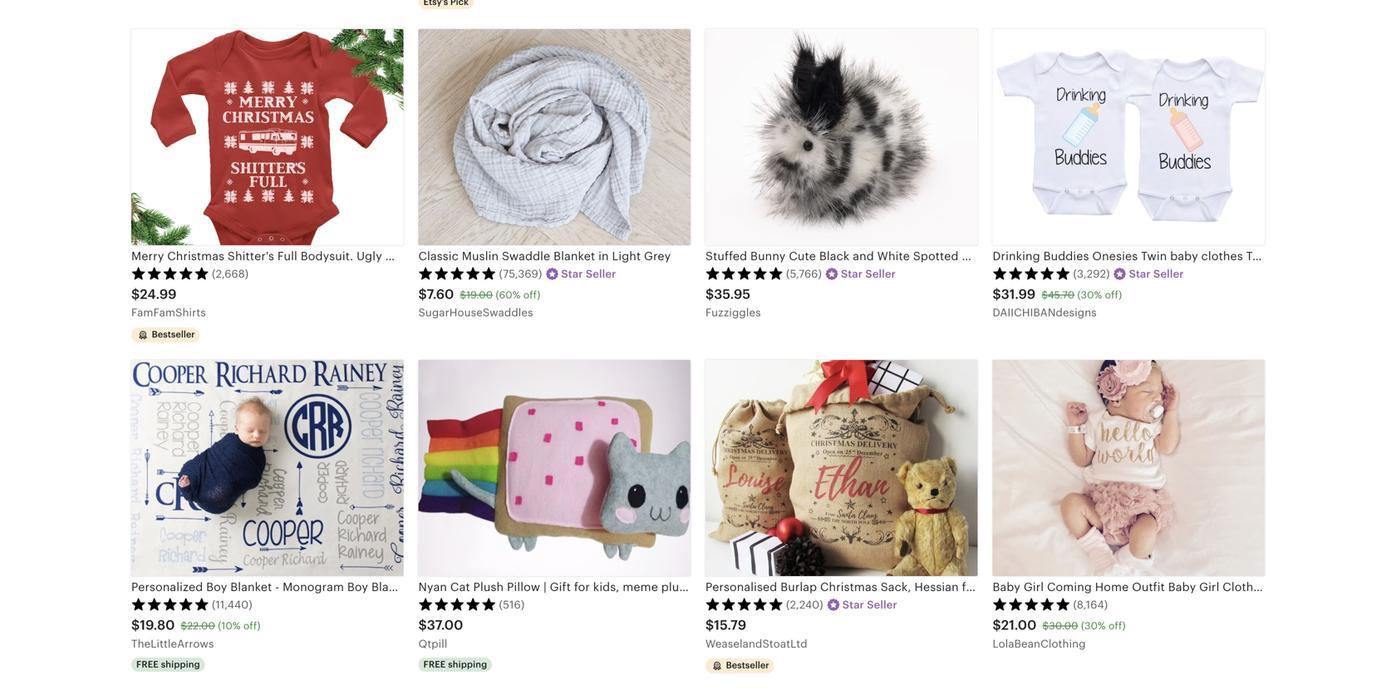 Task type: locate. For each thing, give the bounding box(es) containing it.
31.99
[[1002, 287, 1036, 302]]

2 shipping from the left
[[448, 659, 487, 670]]

grey
[[644, 249, 671, 263]]

off) inside $ 31.99 $ 45.70 (30% off) daiichibandesigns
[[1105, 289, 1123, 300]]

star right '(5,766)'
[[841, 268, 863, 280]]

5 out of 5 stars image up 35.95
[[706, 266, 784, 280]]

37.00
[[427, 618, 463, 633]]

seller for 7.60
[[586, 268, 616, 280]]

free down thelittlearrows
[[136, 659, 159, 670]]

seller down in
[[586, 268, 616, 280]]

bestseller
[[152, 329, 195, 340], [726, 660, 770, 670]]

free shipping down thelittlearrows
[[136, 659, 200, 670]]

classic muslin swaddle blanket in light grey
[[419, 249, 671, 263]]

(30% for 21.00
[[1082, 620, 1106, 631]]

girl
[[1024, 580, 1044, 594], [1200, 580, 1220, 594]]

0 horizontal spatial free
[[136, 659, 159, 670]]

30.00
[[1049, 620, 1079, 631]]

shipping down thelittlearrows
[[161, 659, 200, 670]]

0 horizontal spatial girl
[[1024, 580, 1044, 594]]

1 shipping from the left
[[161, 659, 200, 670]]

2 baby from the left
[[1169, 580, 1197, 594]]

free shipping
[[136, 659, 200, 670], [424, 659, 487, 670]]

hello
[[1270, 580, 1299, 594]]

0 vertical spatial bestseller
[[152, 329, 195, 340]]

off) inside $ 7.60 $ 19.00 (60% off) sugarhouseswaddles
[[523, 289, 541, 300]]

5 out of 5 stars image for (3,292)
[[993, 266, 1071, 280]]

bestseller for 15.79
[[726, 660, 770, 670]]

shipping
[[161, 659, 200, 670], [448, 659, 487, 670]]

0 vertical spatial (30%
[[1078, 289, 1103, 300]]

1 horizontal spatial bestseller
[[726, 660, 770, 670]]

5 out of 5 stars image up 24.99
[[131, 266, 209, 280]]

drinking buddies onesies twin baby clothes twin onesies boy and girl twin clothes twins matching outfits twin baby onesies twin baby gifts image
[[993, 29, 1265, 245]]

baby up 21.00
[[993, 580, 1021, 594]]

star down blanket
[[561, 268, 583, 280]]

5 out of 5 stars image for (2,240)
[[706, 597, 784, 611]]

star seller right (3,292)
[[1129, 268, 1184, 280]]

baby
[[993, 580, 1021, 594], [1169, 580, 1197, 594]]

star seller for 7.60
[[561, 268, 616, 280]]

1 horizontal spatial girl
[[1200, 580, 1220, 594]]

1 girl from the left
[[1024, 580, 1044, 594]]

free shipping for 37.00
[[424, 659, 487, 670]]

off) for 21.00
[[1109, 620, 1126, 631]]

5 out of 5 stars image up the 19.80
[[131, 597, 209, 611]]

off) right (10%
[[243, 620, 261, 631]]

$ 15.79 weaselandstoatltd
[[706, 618, 808, 650]]

5 out of 5 stars image up the 15.79
[[706, 597, 784, 611]]

5 out of 5 stars image down classic
[[419, 266, 497, 280]]

off) for 31.99
[[1105, 289, 1123, 300]]

personalised burlap christmas sack, hessian fabric sack, santa sack, christmas stocking, red personalise, child xmas, personalize jute gift image
[[706, 360, 978, 576]]

off)
[[523, 289, 541, 300], [1105, 289, 1123, 300], [243, 620, 261, 631], [1109, 620, 1126, 631]]

5 out of 5 stars image up the 31.99
[[993, 266, 1071, 280]]

$ inside $ 35.95 fuzziggles
[[706, 287, 714, 302]]

seller right (3,292)
[[1154, 268, 1184, 280]]

thelittlearrows
[[131, 637, 214, 650]]

1 free shipping from the left
[[136, 659, 200, 670]]

1 horizontal spatial baby
[[1169, 580, 1197, 594]]

bestseller down famfamshirts
[[152, 329, 195, 340]]

classic muslin swaddle blanket in light grey image
[[419, 29, 691, 245]]

off) inside $ 21.00 $ 30.00 (30% off) lolabeanclothing
[[1109, 620, 1126, 631]]

free down qtpill
[[424, 659, 446, 670]]

star for 31.99
[[1129, 268, 1151, 280]]

0 horizontal spatial shipping
[[161, 659, 200, 670]]

seller
[[586, 268, 616, 280], [866, 268, 896, 280], [1154, 268, 1184, 280], [867, 599, 898, 611]]

1 vertical spatial bestseller
[[726, 660, 770, 670]]

star
[[561, 268, 583, 280], [841, 268, 863, 280], [1129, 268, 1151, 280], [843, 599, 865, 611]]

5 out of 5 stars image for (516)
[[419, 597, 497, 611]]

(60%
[[496, 289, 521, 300]]

muslin
[[462, 249, 499, 263]]

2 free shipping from the left
[[424, 659, 487, 670]]

0 horizontal spatial bestseller
[[152, 329, 195, 340]]

(2,240)
[[786, 599, 824, 611]]

(30% inside $ 31.99 $ 45.70 (30% off) daiichibandesigns
[[1078, 289, 1103, 300]]

star seller down blanket
[[561, 268, 616, 280]]

star seller for 35.95
[[841, 268, 896, 280]]

off) down (3,292)
[[1105, 289, 1123, 300]]

baby right outfit
[[1169, 580, 1197, 594]]

nyan cat plush pillow | gift for kids, meme plush,meme gifts,birthday gift,nyan cat plush, kawaii plush, back to school gift, couple's gift image
[[419, 360, 691, 576]]

seller right '(5,766)'
[[866, 268, 896, 280]]

$ 24.99 famfamshirts
[[131, 287, 206, 319]]

star seller right '(5,766)'
[[841, 268, 896, 280]]

seller right (2,240)
[[867, 599, 898, 611]]

free shipping down qtpill
[[424, 659, 487, 670]]

girl left coming
[[1024, 580, 1044, 594]]

(30%
[[1078, 289, 1103, 300], [1082, 620, 1106, 631]]

star seller right (2,240)
[[843, 599, 898, 611]]

free
[[136, 659, 159, 670], [424, 659, 446, 670]]

$ 19.80 $ 22.00 (10% off) thelittlearrows
[[131, 618, 261, 650]]

off) down (75,369)
[[523, 289, 541, 300]]

(30% inside $ 21.00 $ 30.00 (30% off) lolabeanclothing
[[1082, 620, 1106, 631]]

1 horizontal spatial free
[[424, 659, 446, 670]]

1 horizontal spatial free shipping
[[424, 659, 487, 670]]

bestseller down weaselandstoatltd
[[726, 660, 770, 670]]

star right (3,292)
[[1129, 268, 1151, 280]]

$ inside $ 15.79 weaselandstoatltd
[[706, 618, 714, 633]]

7.60
[[427, 287, 454, 302]]

off) down 'home'
[[1109, 620, 1126, 631]]

bestseller for 24.99
[[152, 329, 195, 340]]

5 out of 5 stars image
[[131, 266, 209, 280], [419, 266, 497, 280], [706, 266, 784, 280], [993, 266, 1071, 280], [131, 597, 209, 611], [419, 597, 497, 611], [706, 597, 784, 611], [993, 597, 1071, 611]]

girl left clothes
[[1200, 580, 1220, 594]]

$
[[131, 287, 140, 302], [419, 287, 427, 302], [706, 287, 714, 302], [993, 287, 1002, 302], [460, 289, 467, 300], [1042, 289, 1048, 300], [131, 618, 140, 633], [419, 618, 427, 633], [706, 618, 714, 633], [993, 618, 1002, 633], [181, 620, 187, 631], [1043, 620, 1049, 631]]

star seller
[[561, 268, 616, 280], [841, 268, 896, 280], [1129, 268, 1184, 280], [843, 599, 898, 611]]

1 free from the left
[[136, 659, 159, 670]]

5 out of 5 stars image up 37.00
[[419, 597, 497, 611]]

1 horizontal spatial shipping
[[448, 659, 487, 670]]

5 out of 5 stars image for (8,164)
[[993, 597, 1071, 611]]

off) inside '$ 19.80 $ 22.00 (10% off) thelittlearrows'
[[243, 620, 261, 631]]

0 horizontal spatial free shipping
[[136, 659, 200, 670]]

35.95
[[714, 287, 751, 302]]

2 free from the left
[[424, 659, 446, 670]]

(30% down (3,292)
[[1078, 289, 1103, 300]]

5 out of 5 stars image up 21.00
[[993, 597, 1071, 611]]

home
[[1096, 580, 1129, 594]]

weaselandstoatltd
[[706, 637, 808, 650]]

baby girl coming home outfit baby girl clothes hello world newborn o
[[993, 580, 1397, 594]]

0 horizontal spatial baby
[[993, 580, 1021, 594]]

1 vertical spatial (30%
[[1082, 620, 1106, 631]]

shipping down '$ 37.00 qtpill'
[[448, 659, 487, 670]]

(516)
[[499, 599, 525, 611]]

19.00
[[467, 289, 493, 300]]

(5,766)
[[786, 268, 822, 280]]

(30% down (8,164)
[[1082, 620, 1106, 631]]



Task type: vqa. For each thing, say whether or not it's contained in the screenshot.
The SIXTH stained glass piece that I have purchased from this extremely talented artist! I finally got just a little sunshine today to be able to get a fairly good picture however pictures cannot due these justice as the workmanship and detail in them all is breathtaking. Very fast shipping especially coming from the Ukraine and packaged very well. Thank you for everything! 🎄💖
no



Task type: describe. For each thing, give the bounding box(es) containing it.
light
[[612, 249, 641, 263]]

5 out of 5 stars image for (5,766)
[[706, 266, 784, 280]]

qtpill
[[419, 637, 448, 650]]

stuffed bunny cute black and white spotted plush toy leopold bunny rabbit toy small 4x5 inches stocking stuffer gift in three sizes image
[[706, 29, 978, 245]]

swaddle
[[502, 249, 551, 263]]

merry christmas shitter's full bodysuit. ugly christmas vacation bodysuit. christmas sweater toddler. tacky. funny photo outfit. newborn image
[[131, 29, 404, 245]]

lolabeanclothing
[[993, 637, 1086, 650]]

off) for 7.60
[[523, 289, 541, 300]]

(2,668)
[[212, 268, 249, 280]]

(10%
[[218, 620, 241, 631]]

world
[[1302, 580, 1336, 594]]

5 out of 5 stars image for (75,369)
[[419, 266, 497, 280]]

star for 7.60
[[561, 268, 583, 280]]

seller for 31.99
[[1154, 268, 1184, 280]]

baby girl coming home outfit baby girl clothes hello world newborn outfit girl image
[[993, 360, 1265, 576]]

$ 21.00 $ 30.00 (30% off) lolabeanclothing
[[993, 618, 1126, 650]]

blanket
[[554, 249, 596, 263]]

2 girl from the left
[[1200, 580, 1220, 594]]

22.00
[[187, 620, 215, 631]]

personalized boy blanket - monogram boy blanket - personalized baby blanket -  monogram baby boy blanket - name blanket - baby shower gift image
[[131, 360, 404, 576]]

star seller for 31.99
[[1129, 268, 1184, 280]]

(11,440)
[[212, 599, 252, 611]]

free shipping for 19.80
[[136, 659, 200, 670]]

daiichibandesigns
[[993, 307, 1097, 319]]

shipping for 19.80
[[161, 659, 200, 670]]

15.79
[[714, 618, 747, 633]]

21.00
[[1002, 618, 1037, 633]]

$ 7.60 $ 19.00 (60% off) sugarhouseswaddles
[[419, 287, 541, 319]]

24.99
[[140, 287, 177, 302]]

$ inside $ 24.99 famfamshirts
[[131, 287, 140, 302]]

19.80
[[140, 618, 175, 633]]

classic
[[419, 249, 459, 263]]

off) for 19.80
[[243, 620, 261, 631]]

coming
[[1048, 580, 1092, 594]]

1 baby from the left
[[993, 580, 1021, 594]]

in
[[599, 249, 609, 263]]

(8,164)
[[1074, 599, 1108, 611]]

star for 35.95
[[841, 268, 863, 280]]

$ 31.99 $ 45.70 (30% off) daiichibandesigns
[[993, 287, 1123, 319]]

seller for 35.95
[[866, 268, 896, 280]]

(30% for 31.99
[[1078, 289, 1103, 300]]

$ inside '$ 37.00 qtpill'
[[419, 618, 427, 633]]

free for 37.00
[[424, 659, 446, 670]]

5 out of 5 stars image for (2,668)
[[131, 266, 209, 280]]

outfit
[[1132, 580, 1165, 594]]

$ 35.95 fuzziggles
[[706, 287, 761, 319]]

45.70
[[1048, 289, 1075, 300]]

clothes
[[1223, 580, 1267, 594]]

famfamshirts
[[131, 307, 206, 319]]

shipping for 37.00
[[448, 659, 487, 670]]

star right (2,240)
[[843, 599, 865, 611]]

fuzziggles
[[706, 307, 761, 319]]

(3,292)
[[1074, 268, 1110, 280]]

free for 19.80
[[136, 659, 159, 670]]

(75,369)
[[499, 268, 542, 280]]

$ 37.00 qtpill
[[419, 618, 463, 650]]

newborn
[[1339, 580, 1391, 594]]

5 out of 5 stars image for (11,440)
[[131, 597, 209, 611]]

o
[[1394, 580, 1397, 594]]

sugarhouseswaddles
[[419, 307, 533, 319]]



